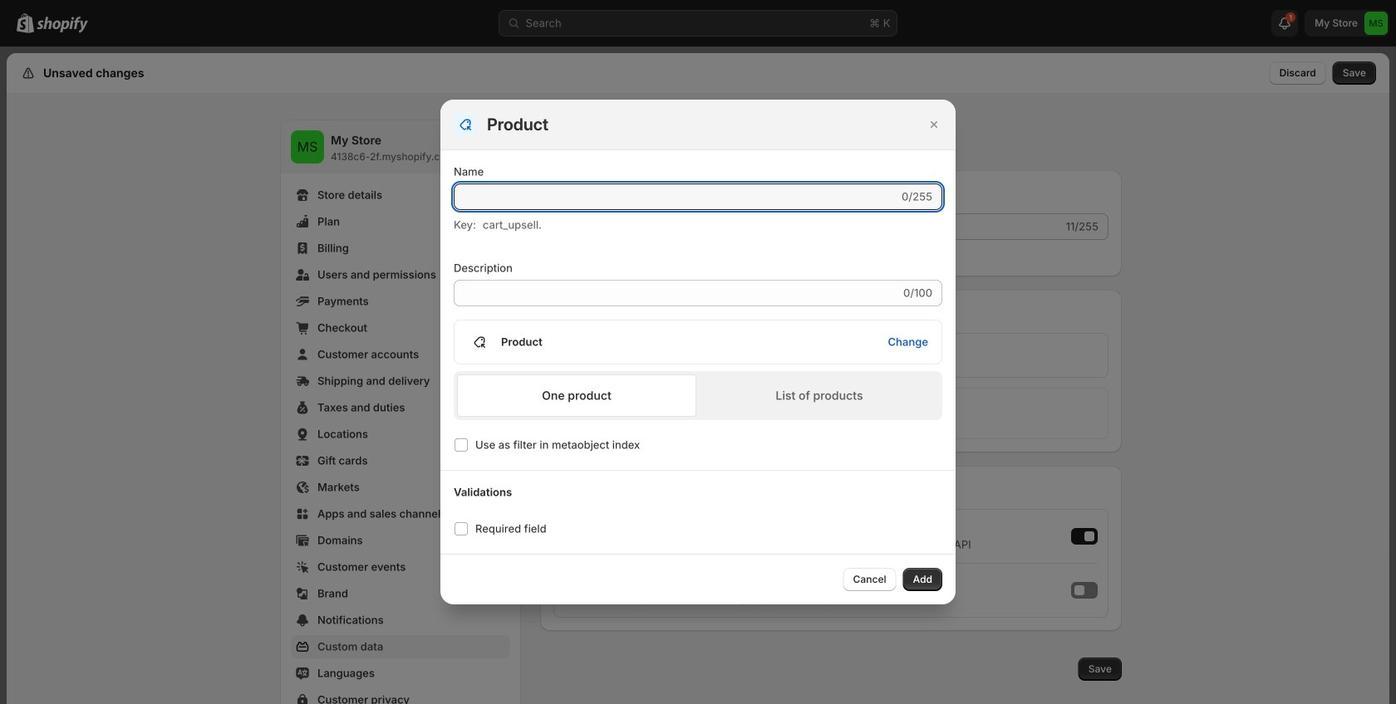 Task type: vqa. For each thing, say whether or not it's contained in the screenshot.
middle method
no



Task type: describe. For each thing, give the bounding box(es) containing it.
shop settings menu element
[[281, 121, 520, 705]]

toggle publishing entries as web pages image
[[1075, 586, 1085, 596]]

settings dialog
[[7, 53, 1390, 705]]



Task type: locate. For each thing, give the bounding box(es) containing it.
None text field
[[454, 280, 900, 307]]

my store image
[[291, 130, 324, 164]]

shopify image
[[37, 16, 88, 33]]

dialog
[[0, 100, 1396, 605]]

None text field
[[454, 184, 898, 210]]



